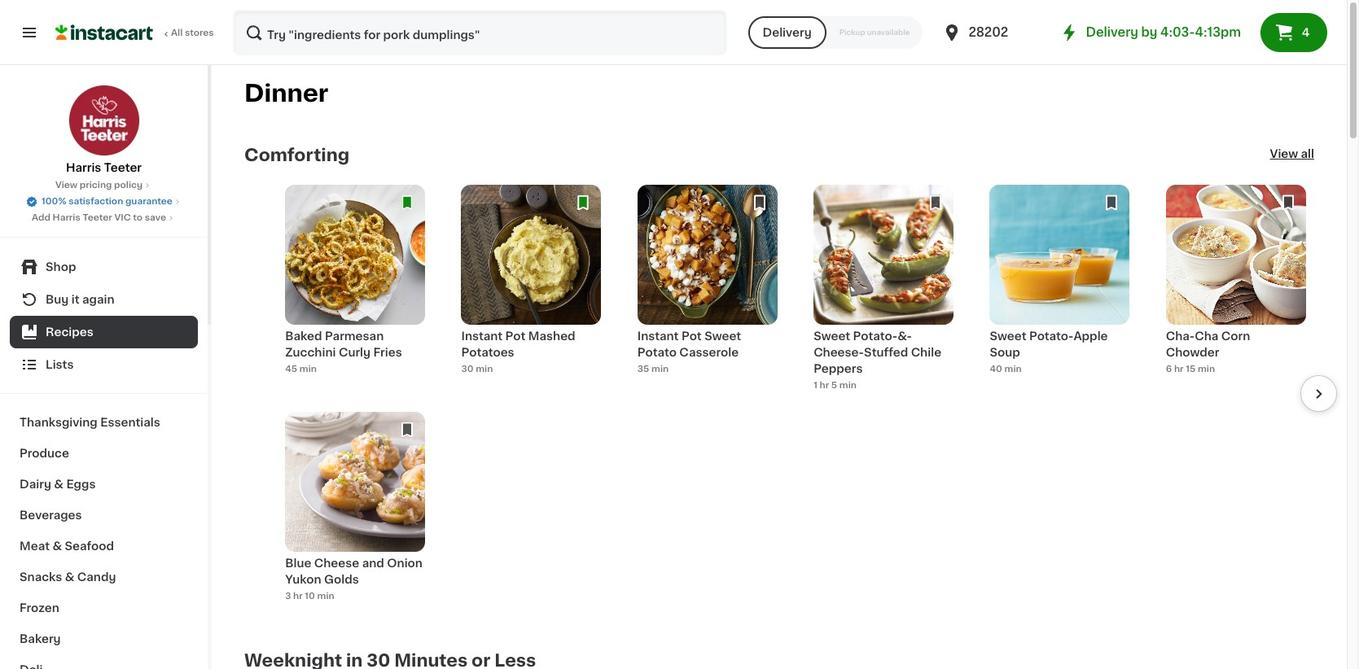 Task type: vqa. For each thing, say whether or not it's contained in the screenshot.
Search Walmart...
no



Task type: describe. For each thing, give the bounding box(es) containing it.
policy
[[114, 181, 143, 190]]

by
[[1142, 26, 1158, 38]]

blue cheese and onion yukon golds
[[285, 558, 423, 586]]

bakery link
[[10, 624, 198, 655]]

snacks & candy link
[[10, 562, 198, 593]]

5
[[832, 381, 837, 390]]

buy it again
[[46, 294, 115, 305]]

casserole
[[680, 347, 739, 359]]

essentials
[[100, 417, 160, 428]]

baked
[[285, 331, 322, 342]]

eggs
[[66, 479, 96, 490]]

lists link
[[10, 349, 198, 381]]

cheese-
[[814, 347, 864, 359]]

delivery by 4:03-4:13pm link
[[1060, 23, 1241, 42]]

recipe card group containing cha-cha corn chowder
[[1166, 185, 1306, 386]]

candy
[[77, 572, 116, 583]]

frozen link
[[10, 593, 198, 624]]

chowder
[[1166, 347, 1220, 359]]

recipe card group containing instant pot mashed potatoes
[[461, 185, 602, 386]]

Search field
[[235, 11, 725, 54]]

harris teeter logo image
[[68, 85, 140, 156]]

35
[[638, 365, 649, 374]]

recipe card group containing sweet potato-&- cheese-stuffed chile peppers
[[814, 185, 954, 393]]

instant pot mashed potatoes
[[461, 331, 576, 359]]

cha-
[[1166, 331, 1195, 342]]

recipe card group containing instant pot sweet potato casserole
[[638, 185, 778, 386]]

1 vertical spatial harris
[[53, 213, 80, 222]]

meat
[[20, 541, 50, 552]]

cha
[[1195, 331, 1219, 342]]

&-
[[898, 331, 912, 342]]

stores
[[185, 29, 214, 37]]

28202
[[969, 26, 1009, 38]]

yukon
[[285, 574, 321, 586]]

instacart logo image
[[55, 23, 153, 42]]

shop
[[46, 261, 76, 273]]

100% satisfaction guarantee button
[[25, 192, 182, 209]]

40
[[990, 365, 1003, 374]]

view pricing policy link
[[55, 179, 152, 192]]

chile
[[911, 347, 942, 359]]

1 hr 5 min
[[814, 381, 857, 390]]

golds
[[324, 574, 359, 586]]

& for meat
[[52, 541, 62, 552]]

45 min
[[285, 365, 317, 374]]

baked parmesan zucchini curly fries
[[285, 331, 402, 359]]

dinner
[[244, 82, 329, 105]]

min right 10
[[317, 592, 335, 601]]

dairy
[[20, 479, 51, 490]]

buy it again link
[[10, 283, 198, 316]]

0 vertical spatial harris
[[66, 162, 101, 174]]

beverages
[[20, 510, 82, 521]]

pot for sweet
[[682, 331, 702, 342]]

harris teeter
[[66, 162, 142, 174]]

lists
[[46, 359, 74, 371]]

delivery by 4:03-4:13pm
[[1086, 26, 1241, 38]]

min right 15
[[1198, 365, 1215, 374]]

30 min
[[461, 365, 493, 374]]

0 vertical spatial teeter
[[104, 162, 142, 174]]

it
[[71, 294, 80, 305]]

min down the potato
[[652, 365, 669, 374]]

buy
[[46, 294, 69, 305]]

onion
[[387, 558, 423, 569]]

all
[[171, 29, 183, 37]]

thanksgiving essentials link
[[10, 407, 198, 438]]

3 hr 10 min
[[285, 592, 335, 601]]

stuffed
[[864, 347, 908, 359]]

fries
[[373, 347, 402, 359]]

service type group
[[748, 16, 923, 49]]

min right '40' at the right bottom
[[1005, 365, 1022, 374]]

28202 button
[[943, 10, 1041, 55]]

save
[[145, 213, 166, 222]]

recipe card group containing blue cheese and onion yukon golds
[[285, 412, 425, 613]]

pricing
[[80, 181, 112, 190]]

4 button
[[1261, 13, 1328, 52]]

4:03-
[[1161, 26, 1195, 38]]

15
[[1186, 365, 1196, 374]]

add
[[32, 213, 50, 222]]

cheese
[[314, 558, 359, 569]]

thanksgiving
[[20, 417, 98, 428]]

apple
[[1074, 331, 1108, 342]]

6 hr 15 min
[[1166, 365, 1215, 374]]

40 min
[[990, 365, 1022, 374]]

sweet potato-apple soup
[[990, 331, 1108, 359]]

view pricing policy
[[55, 181, 143, 190]]

10
[[305, 592, 315, 601]]



Task type: locate. For each thing, give the bounding box(es) containing it.
potato- for apple
[[1030, 331, 1074, 342]]

0 horizontal spatial sweet
[[705, 331, 741, 342]]

all stores
[[171, 29, 214, 37]]

again
[[82, 294, 115, 305]]

instant inside instant pot mashed potatoes
[[461, 331, 503, 342]]

guarantee
[[125, 197, 173, 206]]

2 vertical spatial &
[[65, 572, 74, 583]]

all stores link
[[55, 10, 215, 55]]

mashed
[[528, 331, 576, 342]]

view all link
[[1270, 146, 1315, 166]]

sweet for sweet potato-&- cheese-stuffed chile peppers
[[814, 331, 851, 342]]

thanksgiving essentials
[[20, 417, 160, 428]]

pot inside instant pot mashed potatoes
[[506, 331, 526, 342]]

potato- inside sweet potato-&- cheese-stuffed chile peppers
[[853, 331, 898, 342]]

100% satisfaction guarantee
[[42, 197, 173, 206]]

recipes
[[46, 327, 93, 338]]

sweet up cheese-
[[814, 331, 851, 342]]

frozen
[[20, 603, 59, 614]]

6
[[1166, 365, 1172, 374]]

hr for blue cheese and onion yukon golds
[[293, 592, 303, 601]]

to
[[133, 213, 143, 222]]

hr for sweet potato-&- cheese-stuffed chile peppers
[[820, 381, 829, 390]]

zucchini
[[285, 347, 336, 359]]

comforting
[[244, 147, 350, 164]]

1 horizontal spatial view
[[1270, 149, 1299, 160]]

produce link
[[10, 438, 198, 469]]

teeter up policy
[[104, 162, 142, 174]]

corn
[[1222, 331, 1251, 342]]

0 vertical spatial hr
[[1175, 365, 1184, 374]]

3 sweet from the left
[[990, 331, 1027, 342]]

harris down 100%
[[53, 213, 80, 222]]

1
[[814, 381, 818, 390]]

0 vertical spatial &
[[54, 479, 64, 490]]

1 horizontal spatial instant
[[638, 331, 679, 342]]

meat & seafood link
[[10, 531, 198, 562]]

1 vertical spatial view
[[55, 181, 77, 190]]

0 horizontal spatial view
[[55, 181, 77, 190]]

view for view pricing policy
[[55, 181, 77, 190]]

satisfaction
[[69, 197, 123, 206]]

item carousel region
[[244, 185, 1338, 613]]

& inside dairy & eggs 'link'
[[54, 479, 64, 490]]

2 potato- from the left
[[1030, 331, 1074, 342]]

recipe card group containing baked parmesan zucchini curly fries
[[285, 185, 425, 386]]

0 vertical spatial view
[[1270, 149, 1299, 160]]

peppers
[[814, 364, 863, 375]]

0 horizontal spatial pot
[[506, 331, 526, 342]]

instant up potatoes
[[461, 331, 503, 342]]

pot up potatoes
[[506, 331, 526, 342]]

sweet up casserole
[[705, 331, 741, 342]]

1 vertical spatial hr
[[820, 381, 829, 390]]

sweet potato-&- cheese-stuffed chile peppers
[[814, 331, 942, 375]]

shop link
[[10, 251, 198, 283]]

view up 100%
[[55, 181, 77, 190]]

delivery button
[[748, 16, 827, 49]]

meat & seafood
[[20, 541, 114, 552]]

1 horizontal spatial pot
[[682, 331, 702, 342]]

pot inside instant pot sweet potato casserole
[[682, 331, 702, 342]]

dairy & eggs link
[[10, 469, 198, 500]]

2 pot from the left
[[682, 331, 702, 342]]

pot for mashed
[[506, 331, 526, 342]]

2 vertical spatial hr
[[293, 592, 303, 601]]

2 sweet from the left
[[814, 331, 851, 342]]

instant inside instant pot sweet potato casserole
[[638, 331, 679, 342]]

& right meat
[[52, 541, 62, 552]]

0 horizontal spatial potato-
[[853, 331, 898, 342]]

potato
[[638, 347, 677, 359]]

delivery inside button
[[763, 27, 812, 38]]

1 potato- from the left
[[853, 331, 898, 342]]

sweet for sweet potato-apple soup
[[990, 331, 1027, 342]]

add harris teeter vic to save link
[[32, 212, 176, 225]]

1 horizontal spatial hr
[[820, 381, 829, 390]]

min down potatoes
[[476, 365, 493, 374]]

& for dairy
[[54, 479, 64, 490]]

& inside meat & seafood link
[[52, 541, 62, 552]]

recipes link
[[10, 316, 198, 349]]

blue
[[285, 558, 312, 569]]

1 vertical spatial teeter
[[83, 213, 112, 222]]

hr for cha-cha corn chowder
[[1175, 365, 1184, 374]]

add harris teeter vic to save
[[32, 213, 166, 222]]

produce
[[20, 448, 69, 459]]

2 horizontal spatial sweet
[[990, 331, 1027, 342]]

1 horizontal spatial potato-
[[1030, 331, 1074, 342]]

harris up the pricing
[[66, 162, 101, 174]]

1 vertical spatial &
[[52, 541, 62, 552]]

0 horizontal spatial instant
[[461, 331, 503, 342]]

all
[[1301, 149, 1315, 160]]

None search field
[[233, 10, 727, 55]]

instant for instant pot mashed potatoes
[[461, 331, 503, 342]]

1 sweet from the left
[[705, 331, 741, 342]]

instant up the potato
[[638, 331, 679, 342]]

30
[[461, 365, 474, 374]]

& inside snacks & candy link
[[65, 572, 74, 583]]

snacks
[[20, 572, 62, 583]]

4
[[1302, 27, 1310, 38]]

1 instant from the left
[[461, 331, 503, 342]]

& for snacks
[[65, 572, 74, 583]]

bakery
[[20, 634, 61, 645]]

potato- for &-
[[853, 331, 898, 342]]

min down zucchini
[[300, 365, 317, 374]]

100%
[[42, 197, 66, 206]]

instant for instant pot sweet potato casserole
[[638, 331, 679, 342]]

soup
[[990, 347, 1021, 359]]

2 horizontal spatial hr
[[1175, 365, 1184, 374]]

vic
[[114, 213, 131, 222]]

sweet inside sweet potato-&- cheese-stuffed chile peppers
[[814, 331, 851, 342]]

1 horizontal spatial sweet
[[814, 331, 851, 342]]

& left the eggs
[[54, 479, 64, 490]]

delivery for delivery
[[763, 27, 812, 38]]

seafood
[[65, 541, 114, 552]]

1 pot from the left
[[506, 331, 526, 342]]

min
[[300, 365, 317, 374], [476, 365, 493, 374], [652, 365, 669, 374], [1005, 365, 1022, 374], [1198, 365, 1215, 374], [840, 381, 857, 390], [317, 592, 335, 601]]

45
[[285, 365, 297, 374]]

min right 5
[[840, 381, 857, 390]]

hr
[[1175, 365, 1184, 374], [820, 381, 829, 390], [293, 592, 303, 601]]

snacks & candy
[[20, 572, 116, 583]]

view for view all
[[1270, 149, 1299, 160]]

recipe card group containing sweet potato-apple soup
[[990, 185, 1130, 386]]

hr right 1
[[820, 381, 829, 390]]

curly
[[339, 347, 371, 359]]

0 horizontal spatial hr
[[293, 592, 303, 601]]

recipe card group
[[285, 185, 425, 386], [461, 185, 602, 386], [638, 185, 778, 386], [814, 185, 954, 393], [990, 185, 1130, 386], [1166, 185, 1306, 386], [285, 412, 425, 613]]

pot up casserole
[[682, 331, 702, 342]]

harris teeter link
[[66, 85, 142, 176]]

sweet inside sweet potato-apple soup
[[990, 331, 1027, 342]]

3
[[285, 592, 291, 601]]

teeter down satisfaction
[[83, 213, 112, 222]]

teeter
[[104, 162, 142, 174], [83, 213, 112, 222]]

hr right 6
[[1175, 365, 1184, 374]]

0 horizontal spatial delivery
[[763, 27, 812, 38]]

potato- inside sweet potato-apple soup
[[1030, 331, 1074, 342]]

35 min
[[638, 365, 669, 374]]

sweet up soup in the bottom right of the page
[[990, 331, 1027, 342]]

dairy & eggs
[[20, 479, 96, 490]]

cha-cha corn chowder
[[1166, 331, 1251, 359]]

delivery for delivery by 4:03-4:13pm
[[1086, 26, 1139, 38]]

potato-
[[853, 331, 898, 342], [1030, 331, 1074, 342]]

1 horizontal spatial delivery
[[1086, 26, 1139, 38]]

beverages link
[[10, 500, 198, 531]]

2 instant from the left
[[638, 331, 679, 342]]

view left all
[[1270, 149, 1299, 160]]

sweet inside instant pot sweet potato casserole
[[705, 331, 741, 342]]

potatoes
[[461, 347, 515, 359]]

delivery
[[1086, 26, 1139, 38], [763, 27, 812, 38]]

parmesan
[[325, 331, 384, 342]]

hr right 3
[[293, 592, 303, 601]]

& left candy
[[65, 572, 74, 583]]



